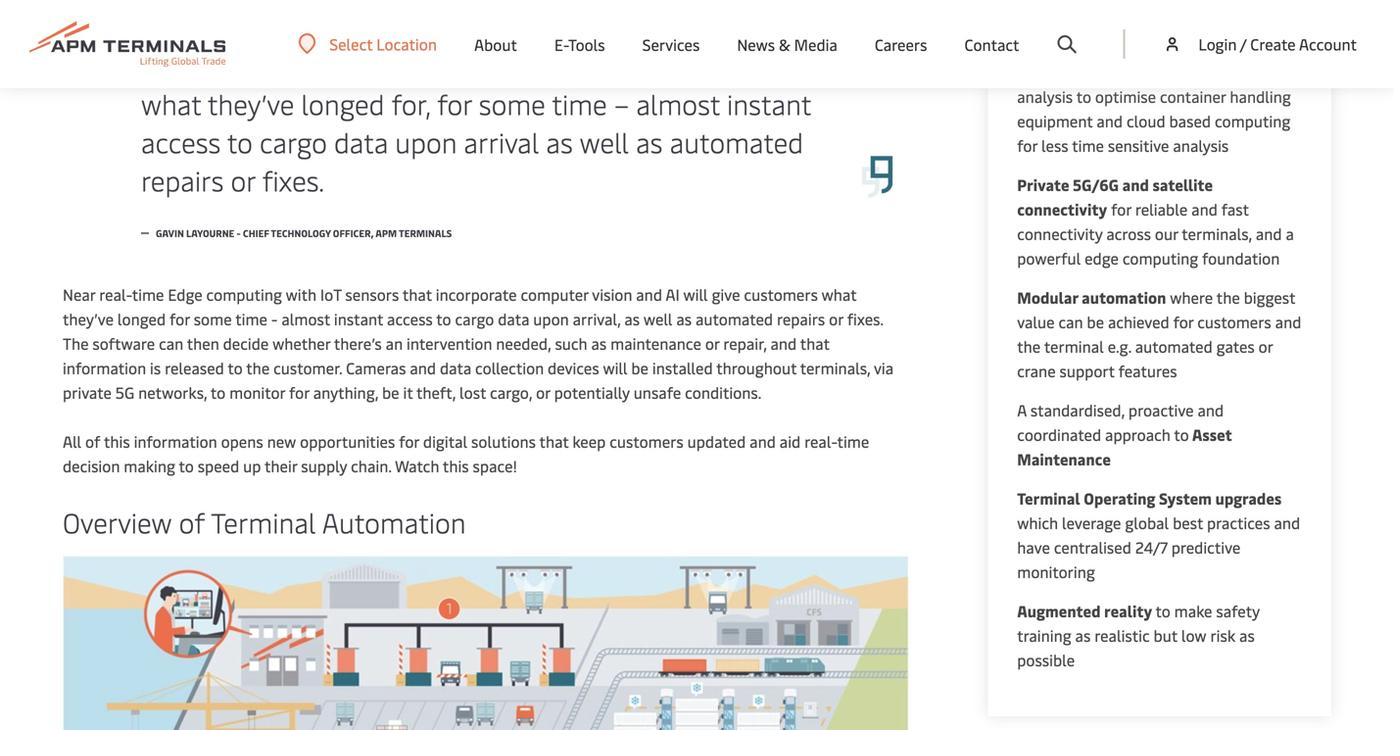 Task type: vqa. For each thing, say whether or not it's contained in the screenshot.
The Apmt Footer Logo
no



Task type: locate. For each thing, give the bounding box(es) containing it.
0 vertical spatial -
[[237, 226, 241, 240]]

information up private
[[63, 357, 146, 378]]

and inside terminal operating system upgrades which leverage global best practices and have centralised 24/7 predictive monitoring
[[1275, 512, 1301, 533]]

of inside all of this information opens new opportunities for digital solutions that keep customers updated and aid real-time decision making to speed up their supply chain. watch this space!
[[85, 431, 100, 452]]

select
[[330, 33, 373, 54]]

0 horizontal spatial be
[[382, 382, 399, 403]]

1 horizontal spatial cargo
[[455, 308, 494, 329]]

and down the biggest
[[1276, 311, 1302, 332]]

time inside our customers don't want to deal with paper. now, edge computing with internet of things sensors on equipment, that incorporate computer vision and ai can give customers what they've longed for, for some time – almost instant access to cargo data upon arrival as well as automated repairs or fixes.
[[552, 85, 607, 122]]

2 connectivity from the top
[[1018, 223, 1103, 244]]

instant inside our customers don't want to deal with paper. now, edge computing with internet of things sensors on equipment, that incorporate computer vision and ai can give customers what they've longed for, for some time – almost instant access to cargo data upon arrival as well as automated repairs or fixes.
[[727, 85, 811, 122]]

and inside private 5g/6g and satellite connectivity
[[1123, 174, 1150, 195]]

0 horizontal spatial fixes.
[[262, 161, 325, 198]]

1 horizontal spatial access
[[387, 308, 433, 329]]

0 vertical spatial be
[[1087, 311, 1105, 332]]

almost inside our customers don't want to deal with paper. now, edge computing with internet of things sensors on equipment, that incorporate computer vision and ai can give customers what they've longed for, for some time – almost instant access to cargo data upon arrival as well as automated repairs or fixes.
[[636, 85, 720, 122]]

0 vertical spatial information
[[63, 357, 146, 378]]

with left iot
[[286, 284, 317, 305]]

1 horizontal spatial repairs
[[777, 308, 826, 329]]

automation
[[322, 503, 466, 541]]

data inside our customers don't want to deal with paper. now, edge computing with internet of things sensors on equipment, that incorporate computer vision and ai can give customers what they've longed for, for some time – almost instant access to cargo data upon arrival as well as automated repairs or fixes.
[[334, 123, 388, 160]]

real-
[[1196, 61, 1229, 82], [99, 284, 132, 305], [805, 431, 838, 452]]

cargo up technology
[[260, 123, 327, 160]]

for down where
[[1174, 311, 1194, 332]]

data inside the for near real-time data analysis to optimise container handling equipment and cloud based computing for less time sensitive analysis
[[1265, 61, 1297, 82]]

login / create account
[[1199, 33, 1357, 54]]

sensors
[[561, 8, 655, 46], [345, 284, 399, 305]]

time left –
[[552, 85, 607, 122]]

for
[[1138, 61, 1158, 82], [437, 85, 472, 122], [1018, 135, 1038, 156], [1112, 198, 1132, 220], [170, 308, 190, 329], [1174, 311, 1194, 332], [289, 382, 310, 403], [399, 431, 419, 452]]

can up the is
[[159, 333, 183, 354]]

computing inside for reliable and fast connectivity across our terminals, and a powerful edge computing foundation
[[1123, 247, 1199, 269]]

0 vertical spatial give
[[676, 47, 725, 84]]

be inside where the biggest value can be achieved for customers and the terminal e.g. automated gates or crane support features
[[1087, 311, 1105, 332]]

that inside our customers don't want to deal with paper. now, edge computing with internet of things sensors on equipment, that incorporate computer vision and ai can give customers what they've longed for, for some time – almost instant access to cargo data upon arrival as well as automated repairs or fixes.
[[141, 47, 191, 84]]

they've inside our customers don't want to deal with paper. now, edge computing with internet of things sensors on equipment, that incorporate computer vision and ai can give customers what they've longed for, for some time – almost instant access to cargo data upon arrival as well as automated repairs or fixes.
[[208, 85, 294, 122]]

overview of terminal automation
[[63, 503, 466, 541]]

1 horizontal spatial well
[[644, 308, 673, 329]]

0 vertical spatial of
[[442, 8, 468, 46]]

give
[[676, 47, 725, 84], [712, 284, 741, 305]]

0 vertical spatial upon
[[395, 123, 457, 160]]

and down things at the left of the page
[[544, 47, 589, 84]]

with up e-tools
[[551, 0, 603, 7]]

analysis up equipment
[[1018, 86, 1073, 107]]

&
[[779, 34, 791, 55]]

analysis down based
[[1174, 135, 1229, 156]]

to up equipment
[[1077, 86, 1092, 107]]

terminal operating system upgrades which leverage global best practices and have centralised 24/7 predictive monitoring
[[1018, 488, 1301, 582]]

vision up arrival,
[[592, 284, 633, 305]]

that down our
[[141, 47, 191, 84]]

1 horizontal spatial fixes.
[[848, 308, 884, 329]]

1 horizontal spatial they've
[[208, 85, 294, 122]]

1 horizontal spatial longed
[[301, 85, 385, 122]]

and up the theft,
[[410, 357, 436, 378]]

this down digital
[[443, 455, 469, 476]]

computing inside near real-time edge computing with iot sensors that incorporate computer vision and ai will give customers what they've longed for some time - almost instant access to cargo data upon arrival, as well as automated repairs or fixes. the software can then decide whether there's an intervention needed, such as maintenance or repair, and that information is released to the customer. cameras and data collection devices will be installed throughout terminals, via private 5g networks, to monitor for anything, be it theft, lost cargo, or potentially unsafe conditions.
[[206, 284, 282, 305]]

be down modular automation
[[1087, 311, 1105, 332]]

computing inside our customers don't want to deal with paper. now, edge computing with internet of things sensors on equipment, that incorporate computer vision and ai can give customers what they've longed for, for some time – almost instant access to cargo data upon arrival as well as automated repairs or fixes.
[[141, 8, 272, 46]]

contact button
[[965, 0, 1020, 88]]

2 horizontal spatial be
[[1087, 311, 1105, 332]]

vision inside our customers don't want to deal with paper. now, edge computing with internet of things sensors on equipment, that incorporate computer vision and ai can give customers what they've longed for, for some time – almost instant access to cargo data upon arrival as well as automated repairs or fixes.
[[468, 47, 537, 84]]

1 vertical spatial connectivity
[[1018, 223, 1103, 244]]

instant up the there's
[[334, 308, 383, 329]]

repairs inside near real-time edge computing with iot sensors that incorporate computer vision and ai will give customers what they've longed for some time - almost instant access to cargo data upon arrival, as well as automated repairs or fixes. the software can then decide whether there's an intervention needed, such as maintenance or repair, and that information is released to the customer. cameras and data collection devices will be installed throughout terminals, via private 5g networks, to monitor for anything, be it theft, lost cargo, or potentially unsafe conditions.
[[777, 308, 826, 329]]

vision down things at the left of the page
[[468, 47, 537, 84]]

1 horizontal spatial terminal
[[1018, 488, 1081, 509]]

they've
[[208, 85, 294, 122], [63, 308, 114, 329]]

terminal inside terminal operating system upgrades which leverage global best practices and have centralised 24/7 predictive monitoring
[[1018, 488, 1081, 509]]

cargo up intervention
[[455, 308, 494, 329]]

0 horizontal spatial ai
[[595, 47, 619, 84]]

is
[[150, 357, 161, 378]]

create
[[1251, 33, 1296, 54]]

1 vertical spatial fixes.
[[848, 308, 884, 329]]

that
[[141, 47, 191, 84], [403, 284, 432, 305], [801, 333, 830, 354], [540, 431, 569, 452]]

a
[[1018, 399, 1027, 420]]

time
[[1229, 61, 1261, 82], [552, 85, 607, 122], [1072, 135, 1105, 156], [132, 284, 164, 305], [235, 308, 268, 329], [838, 431, 870, 452]]

upon inside our customers don't want to deal with paper. now, edge computing with internet of things sensors on equipment, that incorporate computer vision and ai can give customers what they've longed for, for some time – almost instant access to cargo data upon arrival as well as automated repairs or fixes.
[[395, 123, 457, 160]]

careers
[[875, 34, 928, 55]]

0 vertical spatial what
[[141, 85, 201, 122]]

0 horizontal spatial incorporate
[[198, 47, 337, 84]]

for up watch
[[399, 431, 419, 452]]

and down optimise
[[1097, 110, 1123, 131]]

computing
[[141, 8, 272, 46], [1215, 110, 1291, 131], [1123, 247, 1199, 269], [206, 284, 282, 305]]

information
[[63, 357, 146, 378], [134, 431, 217, 452]]

container
[[1160, 86, 1227, 107]]

1 horizontal spatial instant
[[727, 85, 811, 122]]

or inside our customers don't want to deal with paper. now, edge computing with internet of things sensors on equipment, that incorporate computer vision and ai can give customers what they've longed for, for some time – almost instant access to cargo data upon arrival as well as automated repairs or fixes.
[[231, 161, 255, 198]]

0 vertical spatial vision
[[468, 47, 537, 84]]

0 horizontal spatial terminals,
[[801, 357, 871, 378]]

real- down login
[[1196, 61, 1229, 82]]

sensitive
[[1108, 135, 1170, 156]]

terminal down up
[[211, 503, 316, 541]]

equipment
[[1018, 110, 1093, 131]]

5g
[[115, 382, 134, 403]]

- left chief
[[237, 226, 241, 240]]

0 vertical spatial access
[[141, 123, 221, 160]]

things
[[474, 8, 554, 46]]

0 vertical spatial automated
[[670, 123, 804, 160]]

vision
[[468, 47, 537, 84], [592, 284, 633, 305]]

technology
[[271, 226, 331, 240]]

layourne
[[186, 226, 235, 240]]

1 horizontal spatial will
[[684, 284, 708, 305]]

some inside our customers don't want to deal with paper. now, edge computing with internet of things sensors on equipment, that incorporate computer vision and ai can give customers what they've longed for, for some time – almost instant access to cargo data upon arrival as well as automated repairs or fixes.
[[479, 85, 546, 122]]

1 horizontal spatial ai
[[666, 284, 680, 305]]

0 horizontal spatial computer
[[344, 47, 462, 84]]

for up across in the top right of the page
[[1112, 198, 1132, 220]]

1 vertical spatial be
[[632, 357, 649, 378]]

now,
[[690, 0, 749, 7]]

connectivity for for
[[1018, 223, 1103, 244]]

1 vertical spatial some
[[194, 308, 232, 329]]

give inside near real-time edge computing with iot sensors that incorporate computer vision and ai will give customers what they've longed for some time - almost instant access to cargo data upon arrival, as well as automated repairs or fixes. the software can then decide whether there's an intervention needed, such as maintenance or repair, and that information is released to the customer. cameras and data collection devices will be installed throughout terminals, via private 5g networks, to monitor for anything, be it theft, lost cargo, or potentially unsafe conditions.
[[712, 284, 741, 305]]

what
[[141, 85, 201, 122], [822, 284, 857, 305]]

cargo inside near real-time edge computing with iot sensors that incorporate computer vision and ai will give customers what they've longed for some time - almost instant access to cargo data upon arrival, as well as automated repairs or fixes. the software can then decide whether there's an intervention needed, such as maintenance or repair, and that information is released to the customer. cameras and data collection devices will be installed throughout terminals, via private 5g networks, to monitor for anything, be it theft, lost cargo, or potentially unsafe conditions.
[[455, 308, 494, 329]]

access up gavin
[[141, 123, 221, 160]]

1 vertical spatial terminals,
[[801, 357, 871, 378]]

longed up software
[[118, 308, 166, 329]]

longed inside our customers don't want to deal with paper. now, edge computing with internet of things sensors on equipment, that incorporate computer vision and ai can give customers what they've longed for, for some time – almost instant access to cargo data upon arrival as well as automated repairs or fixes.
[[301, 85, 385, 122]]

can up –
[[626, 47, 669, 84]]

1 vertical spatial they've
[[63, 308, 114, 329]]

biggest
[[1244, 287, 1296, 308]]

asset maintenance
[[1018, 424, 1232, 469]]

augmented
[[1018, 600, 1101, 621]]

edge inside our customers don't want to deal with paper. now, edge computing with internet of things sensors on equipment, that incorporate computer vision and ai can give customers what they've longed for, for some time – almost instant access to cargo data upon arrival as well as automated repairs or fixes.
[[756, 0, 815, 7]]

of right all
[[85, 431, 100, 452]]

almost right –
[[636, 85, 720, 122]]

select location button
[[298, 33, 437, 55]]

standardised,
[[1031, 399, 1125, 420]]

0 horizontal spatial of
[[85, 431, 100, 452]]

1 vertical spatial almost
[[282, 308, 330, 329]]

- inside near real-time edge computing with iot sensors that incorporate computer vision and ai will give customers what they've longed for some time - almost instant access to cargo data upon arrival, as well as automated repairs or fixes. the software can then decide whether there's an intervention needed, such as maintenance or repair, and that information is released to the customer. cameras and data collection devices will be installed throughout terminals, via private 5g networks, to monitor for anything, be it theft, lost cargo, or potentially unsafe conditions.
[[271, 308, 278, 329]]

via
[[874, 357, 894, 378]]

1 vertical spatial repairs
[[777, 308, 826, 329]]

low
[[1182, 625, 1207, 646]]

0 horizontal spatial this
[[104, 431, 130, 452]]

1 vertical spatial instant
[[334, 308, 383, 329]]

1 vertical spatial longed
[[118, 308, 166, 329]]

data up officer,
[[334, 123, 388, 160]]

1 horizontal spatial the
[[1018, 336, 1041, 357]]

well down –
[[580, 123, 629, 160]]

and
[[544, 47, 589, 84], [1097, 110, 1123, 131], [1123, 174, 1150, 195], [1192, 198, 1218, 220], [1256, 223, 1283, 244], [636, 284, 663, 305], [1276, 311, 1302, 332], [771, 333, 797, 354], [410, 357, 436, 378], [1198, 399, 1224, 420], [750, 431, 776, 452], [1275, 512, 1301, 533]]

computer up arrival,
[[521, 284, 589, 305]]

0 vertical spatial terminals,
[[1182, 223, 1253, 244]]

this
[[104, 431, 130, 452], [443, 455, 469, 476]]

of down speed
[[179, 503, 205, 541]]

0 horizontal spatial well
[[580, 123, 629, 160]]

- up whether
[[271, 308, 278, 329]]

gavin
[[156, 226, 184, 240]]

will up maintenance
[[684, 284, 708, 305]]

0 horizontal spatial can
[[159, 333, 183, 354]]

0 vertical spatial ai
[[595, 47, 619, 84]]

opens
[[221, 431, 263, 452]]

incorporate inside near real-time edge computing with iot sensors that incorporate computer vision and ai will give customers what they've longed for some time - almost instant access to cargo data upon arrival, as well as automated repairs or fixes. the software can then decide whether there's an intervention needed, such as maintenance or repair, and that information is released to the customer. cameras and data collection devices will be installed throughout terminals, via private 5g networks, to monitor for anything, be it theft, lost cargo, or potentially unsafe conditions.
[[436, 284, 517, 305]]

some up the arrival
[[479, 85, 546, 122]]

for inside our customers don't want to deal with paper. now, edge computing with internet of things sensors on equipment, that incorporate computer vision and ai can give customers what they've longed for, for some time – almost instant access to cargo data upon arrival as well as automated repairs or fixes.
[[437, 85, 472, 122]]

safety
[[1217, 600, 1260, 621]]

1 vertical spatial of
[[85, 431, 100, 452]]

0 vertical spatial connectivity
[[1018, 198, 1108, 220]]

2 horizontal spatial real-
[[1196, 61, 1229, 82]]

but
[[1154, 625, 1178, 646]]

for reliable and fast connectivity across our terminals, and a powerful edge computing foundation
[[1018, 198, 1295, 269]]

edge up equipment,
[[756, 0, 815, 7]]

to left deal
[[460, 0, 486, 7]]

1 vertical spatial -
[[271, 308, 278, 329]]

what inside near real-time edge computing with iot sensors that incorporate computer vision and ai will give customers what they've longed for some time - almost instant access to cargo data upon arrival, as well as automated repairs or fixes. the software can then decide whether there's an intervention needed, such as maintenance or repair, and that information is released to the customer. cameras and data collection devices will be installed throughout terminals, via private 5g networks, to monitor for anything, be it theft, lost cargo, or potentially unsafe conditions.
[[822, 284, 857, 305]]

fixes. up technology
[[262, 161, 325, 198]]

0 vertical spatial real-
[[1196, 61, 1229, 82]]

this up decision
[[104, 431, 130, 452]]

for near real-time data analysis to optimise container handling equipment and cloud based computing for less time sensitive analysis
[[1018, 61, 1297, 156]]

crane
[[1018, 360, 1056, 381]]

1 vertical spatial information
[[134, 431, 217, 452]]

cargo
[[260, 123, 327, 160], [455, 308, 494, 329]]

1 horizontal spatial sensors
[[561, 8, 655, 46]]

near real-time edge computing with iot sensors that incorporate computer vision and ai will give customers what they've longed for some time - almost instant access to cargo data upon arrival, as well as automated repairs or fixes. the software can then decide whether there's an intervention needed, such as maintenance or repair, and that information is released to the customer. cameras and data collection devices will be installed throughout terminals, via private 5g networks, to monitor for anything, be it theft, lost cargo, or potentially unsafe conditions.
[[63, 284, 894, 403]]

lost
[[460, 382, 486, 403]]

to up chief
[[227, 123, 253, 160]]

0 vertical spatial well
[[580, 123, 629, 160]]

1 horizontal spatial this
[[443, 455, 469, 476]]

real- right aid
[[805, 431, 838, 452]]

or inside where the biggest value can be achieved for customers and the terminal e.g. automated gates or crane support features
[[1259, 336, 1274, 357]]

and inside our customers don't want to deal with paper. now, edge computing with internet of things sensors on equipment, that incorporate computer vision and ai can give customers what they've longed for, for some time – almost instant access to cargo data upon arrival as well as automated repairs or fixes.
[[544, 47, 589, 84]]

0 horizontal spatial real-
[[99, 284, 132, 305]]

to up but
[[1156, 600, 1171, 621]]

training
[[1018, 625, 1072, 646]]

of inside our customers don't want to deal with paper. now, edge computing with internet of things sensors on equipment, that incorporate computer vision and ai can give customers what they've longed for, for some time – almost instant access to cargo data upon arrival as well as automated repairs or fixes.
[[442, 8, 468, 46]]

sensors down paper. in the top left of the page
[[561, 8, 655, 46]]

0 horizontal spatial some
[[194, 308, 232, 329]]

their
[[265, 455, 297, 476]]

terminals, inside near real-time edge computing with iot sensors that incorporate computer vision and ai will give customers what they've longed for some time - almost instant access to cargo data upon arrival, as well as automated repairs or fixes. the software can then decide whether there's an intervention needed, such as maintenance or repair, and that information is released to the customer. cameras and data collection devices will be installed throughout terminals, via private 5g networks, to monitor for anything, be it theft, lost cargo, or potentially unsafe conditions.
[[801, 357, 871, 378]]

will up potentially
[[603, 357, 628, 378]]

aid
[[780, 431, 801, 452]]

ai up –
[[595, 47, 619, 84]]

e-
[[555, 34, 568, 55]]

terminal
[[1018, 488, 1081, 509], [211, 503, 316, 541]]

give down on
[[676, 47, 725, 84]]

0 horizontal spatial access
[[141, 123, 221, 160]]

almost up whether
[[282, 308, 330, 329]]

1 vertical spatial vision
[[592, 284, 633, 305]]

cameras
[[346, 357, 406, 378]]

2 vertical spatial be
[[382, 382, 399, 403]]

1 horizontal spatial vision
[[592, 284, 633, 305]]

ai inside near real-time edge computing with iot sensors that incorporate computer vision and ai will give customers what they've longed for some time - almost instant access to cargo data upon arrival, as well as automated repairs or fixes. the software can then decide whether there's an intervention needed, such as maintenance or repair, and that information is released to the customer. cameras and data collection devices will be installed throughout terminals, via private 5g networks, to monitor for anything, be it theft, lost cargo, or potentially unsafe conditions.
[[666, 284, 680, 305]]

0 vertical spatial edge
[[756, 0, 815, 7]]

repairs up gavin
[[141, 161, 224, 198]]

2 vertical spatial of
[[179, 503, 205, 541]]

customer.
[[274, 357, 342, 378]]

with down 'don't'
[[279, 8, 331, 46]]

what inside our customers don't want to deal with paper. now, edge computing with internet of things sensors on equipment, that incorporate computer vision and ai can give customers what they've longed for, for some time – almost instant access to cargo data upon arrival as well as automated repairs or fixes.
[[141, 85, 201, 122]]

1 horizontal spatial incorporate
[[436, 284, 517, 305]]

access
[[141, 123, 221, 160], [387, 308, 433, 329]]

fixes. up via
[[848, 308, 884, 329]]

that left keep
[[540, 431, 569, 452]]

with inside near real-time edge computing with iot sensors that incorporate computer vision and ai will give customers what they've longed for some time - almost instant access to cargo data upon arrival, as well as automated repairs or fixes. the software can then decide whether there's an intervention needed, such as maintenance or repair, and that information is released to the customer. cameras and data collection devices will be installed throughout terminals, via private 5g networks, to monitor for anything, be it theft, lost cargo, or potentially unsafe conditions.
[[286, 284, 317, 305]]

1 horizontal spatial terminals,
[[1182, 223, 1253, 244]]

collection
[[475, 357, 544, 378]]

repairs up throughout
[[777, 308, 826, 329]]

to inside to make safety training as realistic but low risk as possible
[[1156, 600, 1171, 621]]

give up repair,
[[712, 284, 741, 305]]

0 horizontal spatial they've
[[63, 308, 114, 329]]

vision inside near real-time edge computing with iot sensors that incorporate computer vision and ai will give customers what they've longed for some time - almost instant access to cargo data upon arrival, as well as automated repairs or fixes. the software can then decide whether there's an intervention needed, such as maintenance or repair, and that information is released to the customer. cameras and data collection devices will be installed throughout terminals, via private 5g networks, to monitor for anything, be it theft, lost cargo, or potentially unsafe conditions.
[[592, 284, 633, 305]]

well up maintenance
[[644, 308, 673, 329]]

incorporate inside our customers don't want to deal with paper. now, edge computing with internet of things sensors on equipment, that incorporate computer vision and ai can give customers what they've longed for, for some time – almost instant access to cargo data upon arrival as well as automated repairs or fixes.
[[198, 47, 337, 84]]

repair,
[[724, 333, 767, 354]]

1 vertical spatial ai
[[666, 284, 680, 305]]

2 horizontal spatial can
[[1059, 311, 1084, 332]]

to
[[460, 0, 486, 7], [1077, 86, 1092, 107], [227, 123, 253, 160], [436, 308, 451, 329], [228, 357, 243, 378], [211, 382, 226, 403], [1175, 424, 1190, 445], [179, 455, 194, 476], [1156, 600, 1171, 621]]

officer,
[[333, 226, 374, 240]]

upon up such
[[533, 308, 569, 329]]

0 horizontal spatial almost
[[282, 308, 330, 329]]

automation
[[1082, 287, 1167, 308]]

they've inside near real-time edge computing with iot sensors that incorporate computer vision and ai will give customers what they've longed for some time - almost instant access to cargo data upon arrival, as well as automated repairs or fixes. the software can then decide whether there's an intervention needed, such as maintenance or repair, and that information is released to the customer. cameras and data collection devices will be installed throughout terminals, via private 5g networks, to monitor for anything, be it theft, lost cargo, or potentially unsafe conditions.
[[63, 308, 114, 329]]

devices
[[548, 357, 600, 378]]

an
[[386, 333, 403, 354]]

and inside a standardised, proactive and coordinated approach to
[[1198, 399, 1224, 420]]

0 horizontal spatial cargo
[[260, 123, 327, 160]]

solutions
[[471, 431, 536, 452]]

2 vertical spatial real-
[[805, 431, 838, 452]]

e-tools
[[555, 34, 605, 55]]

can inside where the biggest value can be achieved for customers and the terminal e.g. automated gates or crane support features
[[1059, 311, 1084, 332]]

24/7
[[1136, 537, 1168, 558]]

to inside all of this information opens new opportunities for digital solutions that keep customers updated and aid real-time decision making to speed up their supply chain. watch this space!
[[179, 455, 194, 476]]

private
[[1018, 174, 1070, 195]]

1 horizontal spatial edge
[[1085, 247, 1119, 269]]

to left asset
[[1175, 424, 1190, 445]]

and left fast
[[1192, 198, 1218, 220]]

news & media
[[737, 34, 838, 55]]

1 vertical spatial access
[[387, 308, 433, 329]]

and up maintenance
[[636, 284, 663, 305]]

1 horizontal spatial almost
[[636, 85, 720, 122]]

1 horizontal spatial some
[[479, 85, 546, 122]]

contact
[[965, 34, 1020, 55]]

sensors inside near real-time edge computing with iot sensors that incorporate computer vision and ai will give customers what they've longed for some time - almost instant access to cargo data upon arrival, as well as automated repairs or fixes. the software can then decide whether there's an intervention needed, such as maintenance or repair, and that information is released to the customer. cameras and data collection devices will be installed throughout terminals, via private 5g networks, to monitor for anything, be it theft, lost cargo, or potentially unsafe conditions.
[[345, 284, 399, 305]]

0 vertical spatial sensors
[[561, 8, 655, 46]]

1 vertical spatial sensors
[[345, 284, 399, 305]]

2 vertical spatial automated
[[1136, 336, 1213, 357]]

want
[[394, 0, 454, 7]]

to left speed
[[179, 455, 194, 476]]

and up reliable
[[1123, 174, 1150, 195]]

connectivity inside private 5g/6g and satellite connectivity
[[1018, 198, 1108, 220]]

edge down across in the top right of the page
[[1085, 247, 1119, 269]]

customers
[[190, 0, 319, 7], [731, 47, 860, 84], [744, 284, 818, 305], [1198, 311, 1272, 332], [610, 431, 684, 452]]

connectivity down 'private'
[[1018, 198, 1108, 220]]

0 horizontal spatial longed
[[118, 308, 166, 329]]

5g/6g
[[1073, 174, 1119, 195]]

0 vertical spatial analysis
[[1018, 86, 1073, 107]]

0 vertical spatial computer
[[344, 47, 462, 84]]

1 vertical spatial edge
[[1085, 247, 1119, 269]]

0 horizontal spatial the
[[246, 357, 270, 378]]

0 horizontal spatial terminal
[[211, 503, 316, 541]]

practices
[[1208, 512, 1271, 533]]

connectivity inside for reliable and fast connectivity across our terminals, and a powerful edge computing foundation
[[1018, 223, 1103, 244]]

can
[[626, 47, 669, 84], [1059, 311, 1084, 332], [159, 333, 183, 354]]

terminals, inside for reliable and fast connectivity across our terminals, and a powerful edge computing foundation
[[1182, 223, 1253, 244]]

terminal up which
[[1018, 488, 1081, 509]]

some up then
[[194, 308, 232, 329]]

and inside where the biggest value can be achieved for customers and the terminal e.g. automated gates or crane support features
[[1276, 311, 1302, 332]]

1 vertical spatial automated
[[696, 308, 773, 329]]

instant inside near real-time edge computing with iot sensors that incorporate computer vision and ai will give customers what they've longed for some time - almost instant access to cargo data upon arrival, as well as automated repairs or fixes. the software can then decide whether there's an intervention needed, such as maintenance or repair, and that information is released to the customer. cameras and data collection devices will be installed throughout terminals, via private 5g networks, to monitor for anything, be it theft, lost cargo, or potentially unsafe conditions.
[[334, 308, 383, 329]]

arrival,
[[573, 308, 621, 329]]

real- right 'near'
[[99, 284, 132, 305]]

information up making
[[134, 431, 217, 452]]

modular automation
[[1018, 287, 1167, 308]]

and left aid
[[750, 431, 776, 452]]

news
[[737, 34, 775, 55]]

0 vertical spatial some
[[479, 85, 546, 122]]

give inside our customers don't want to deal with paper. now, edge computing with internet of things sensors on equipment, that incorporate computer vision and ai can give customers what they've longed for, for some time – almost instant access to cargo data upon arrival as well as automated repairs or fixes.
[[676, 47, 725, 84]]

0 vertical spatial almost
[[636, 85, 720, 122]]

longed down select
[[301, 85, 385, 122]]

the down value
[[1018, 336, 1041, 357]]

well inside near real-time edge computing with iot sensors that incorporate computer vision and ai will give customers what they've longed for some time - almost instant access to cargo data upon arrival, as well as automated repairs or fixes. the software can then decide whether there's an intervention needed, such as maintenance or repair, and that information is released to the customer. cameras and data collection devices will be installed throughout terminals, via private 5g networks, to monitor for anything, be it theft, lost cargo, or potentially unsafe conditions.
[[644, 308, 673, 329]]

1 horizontal spatial -
[[271, 308, 278, 329]]

ai
[[595, 47, 619, 84], [666, 284, 680, 305]]

1 horizontal spatial what
[[822, 284, 857, 305]]

intervention
[[407, 333, 492, 354]]

decision
[[63, 455, 120, 476]]

1 vertical spatial computer
[[521, 284, 589, 305]]

or
[[231, 161, 255, 198], [829, 308, 844, 329], [706, 333, 720, 354], [1259, 336, 1274, 357], [536, 382, 551, 403]]

1 connectivity from the top
[[1018, 198, 1108, 220]]

for left near
[[1138, 61, 1158, 82]]

0 vertical spatial instant
[[727, 85, 811, 122]]

ai up maintenance
[[666, 284, 680, 305]]

connectivity up powerful on the right of page
[[1018, 223, 1103, 244]]

1 horizontal spatial real-
[[805, 431, 838, 452]]

our
[[141, 0, 183, 7]]

sensors right iot
[[345, 284, 399, 305]]

the right where
[[1217, 287, 1241, 308]]

the up monitor
[[246, 357, 270, 378]]

access up an
[[387, 308, 433, 329]]

computer up for,
[[344, 47, 462, 84]]

computer inside our customers don't want to deal with paper. now, edge computing with internet of things sensors on equipment, that incorporate computer vision and ai can give customers what they've longed for, for some time – almost instant access to cargo data upon arrival as well as automated repairs or fixes.
[[344, 47, 462, 84]]

data
[[1265, 61, 1297, 82], [334, 123, 388, 160], [498, 308, 530, 329], [440, 357, 472, 378]]

0 horizontal spatial -
[[237, 226, 241, 240]]

be down maintenance
[[632, 357, 649, 378]]

instant down news
[[727, 85, 811, 122]]

services button
[[643, 0, 700, 88]]

to down decide
[[228, 357, 243, 378]]

media
[[795, 34, 838, 55]]

for right for,
[[437, 85, 472, 122]]

arrival
[[464, 123, 539, 160]]

to inside a standardised, proactive and coordinated approach to
[[1175, 424, 1190, 445]]

1 horizontal spatial computer
[[521, 284, 589, 305]]

can up "terminal"
[[1059, 311, 1084, 332]]



Task type: describe. For each thing, give the bounding box(es) containing it.
software
[[93, 333, 155, 354]]

data up needed,
[[498, 308, 530, 329]]

foundation
[[1203, 247, 1280, 269]]

making
[[124, 455, 175, 476]]

and up throughout
[[771, 333, 797, 354]]

time inside all of this information opens new opportunities for digital solutions that keep customers updated and aid real-time decision making to speed up their supply chain. watch this space!
[[838, 431, 870, 452]]

opportunities
[[300, 431, 395, 452]]

where
[[1170, 287, 1214, 308]]

select location
[[330, 33, 437, 54]]

internet
[[338, 8, 435, 46]]

and left a
[[1256, 223, 1283, 244]]

1 horizontal spatial be
[[632, 357, 649, 378]]

for down customer.
[[289, 382, 310, 403]]

computing inside the for near real-time data analysis to optimise container handling equipment and cloud based computing for less time sensitive analysis
[[1215, 110, 1291, 131]]

can inside near real-time edge computing with iot sensors that incorporate computer vision and ai will give customers what they've longed for some time - almost instant access to cargo data upon arrival, as well as automated repairs or fixes. the software can then decide whether there's an intervention needed, such as maintenance or repair, and that information is released to the customer. cameras and data collection devices will be installed throughout terminals, via private 5g networks, to monitor for anything, be it theft, lost cargo, or potentially unsafe conditions.
[[159, 333, 183, 354]]

0 vertical spatial with
[[551, 0, 603, 7]]

edge
[[168, 284, 203, 305]]

monitor
[[229, 382, 285, 403]]

about button
[[474, 0, 517, 88]]

fixes. inside our customers don't want to deal with paper. now, edge computing with internet of things sensors on equipment, that incorporate computer vision and ai can give customers what they've longed for, for some time – almost instant access to cargo data upon arrival as well as automated repairs or fixes.
[[262, 161, 325, 198]]

of for information
[[85, 431, 100, 452]]

real- inside all of this information opens new opportunities for digital solutions that keep customers updated and aid real-time decision making to speed up their supply chain. watch this space!
[[805, 431, 838, 452]]

handling
[[1230, 86, 1292, 107]]

customers inside near real-time edge computing with iot sensors that incorporate computer vision and ai will give customers what they've longed for some time - almost instant access to cargo data upon arrival, as well as automated repairs or fixes. the software can then decide whether there's an intervention needed, such as maintenance or repair, and that information is released to the customer. cameras and data collection devices will be installed throughout terminals, via private 5g networks, to monitor for anything, be it theft, lost cargo, or potentially unsafe conditions.
[[744, 284, 818, 305]]

for inside all of this information opens new opportunities for digital solutions that keep customers updated and aid real-time decision making to speed up their supply chain. watch this space!
[[399, 431, 419, 452]]

longed inside near real-time edge computing with iot sensors that incorporate computer vision and ai will give customers what they've longed for some time - almost instant access to cargo data upon arrival, as well as automated repairs or fixes. the software can then decide whether there's an intervention needed, such as maintenance or repair, and that information is released to the customer. cameras and data collection devices will be installed throughout terminals, via private 5g networks, to monitor for anything, be it theft, lost cargo, or potentially unsafe conditions.
[[118, 308, 166, 329]]

for inside where the biggest value can be achieved for customers and the terminal e.g. automated gates or crane support features
[[1174, 311, 1194, 332]]

some inside near real-time edge computing with iot sensors that incorporate computer vision and ai will give customers what they've longed for some time - almost instant access to cargo data upon arrival, as well as automated repairs or fixes. the software can then decide whether there's an intervention needed, such as maintenance or repair, and that information is released to the customer. cameras and data collection devices will be installed throughout terminals, via private 5g networks, to monitor for anything, be it theft, lost cargo, or potentially unsafe conditions.
[[194, 308, 232, 329]]

for down edge
[[170, 308, 190, 329]]

well inside our customers don't want to deal with paper. now, edge computing with internet of things sensors on equipment, that incorporate computer vision and ai can give customers what they've longed for, for some time – almost instant access to cargo data upon arrival as well as automated repairs or fixes.
[[580, 123, 629, 160]]

predictive
[[1172, 537, 1241, 558]]

to down released
[[211, 382, 226, 403]]

login
[[1199, 33, 1237, 54]]

that right repair,
[[801, 333, 830, 354]]

1 vertical spatial will
[[603, 357, 628, 378]]

e-tools button
[[555, 0, 605, 88]]

terminals
[[399, 226, 452, 240]]

our
[[1155, 223, 1179, 244]]

value
[[1018, 311, 1055, 332]]

operating
[[1084, 488, 1156, 509]]

data down intervention
[[440, 357, 472, 378]]

fixes. inside near real-time edge computing with iot sensors that incorporate computer vision and ai will give customers what they've longed for some time - almost instant access to cargo data upon arrival, as well as automated repairs or fixes. the software can then decide whether there's an intervention needed, such as maintenance or repair, and that information is released to the customer. cameras and data collection devices will be installed throughout terminals, via private 5g networks, to monitor for anything, be it theft, lost cargo, or potentially unsafe conditions.
[[848, 308, 884, 329]]

1 horizontal spatial analysis
[[1174, 135, 1229, 156]]

automated inside near real-time edge computing with iot sensors that incorporate computer vision and ai will give customers what they've longed for some time - almost instant access to cargo data upon arrival, as well as automated repairs or fixes. the software can then decide whether there's an intervention needed, such as maintenance or repair, and that information is released to the customer. cameras and data collection devices will be installed throughout terminals, via private 5g networks, to monitor for anything, be it theft, lost cargo, or potentially unsafe conditions.
[[696, 308, 773, 329]]

–
[[614, 85, 629, 122]]

time left edge
[[132, 284, 164, 305]]

chief
[[243, 226, 269, 240]]

theft,
[[417, 382, 456, 403]]

there's
[[334, 333, 382, 354]]

private 5g/6g and satellite connectivity
[[1018, 174, 1213, 220]]

apm
[[376, 226, 397, 240]]

connectivity for private
[[1018, 198, 1108, 220]]

1 vertical spatial with
[[279, 8, 331, 46]]

across
[[1107, 223, 1152, 244]]

digital
[[423, 431, 468, 452]]

overview
[[63, 503, 172, 541]]

ai inside our customers don't want to deal with paper. now, edge computing with internet of things sensors on equipment, that incorporate computer vision and ai can give customers what they've longed for, for some time – almost instant access to cargo data upon arrival as well as automated repairs or fixes.
[[595, 47, 619, 84]]

have
[[1018, 537, 1051, 558]]

can inside our customers don't want to deal with paper. now, edge computing with internet of things sensors on equipment, that incorporate computer vision and ai can give customers what they've longed for, for some time – almost instant access to cargo data upon arrival as well as automated repairs or fixes.
[[626, 47, 669, 84]]

it
[[403, 382, 413, 403]]

services
[[643, 34, 700, 55]]

time down /
[[1229, 61, 1261, 82]]

whether
[[273, 333, 331, 354]]

to make safety training as realistic but low risk as possible
[[1018, 600, 1260, 670]]

time right less
[[1072, 135, 1105, 156]]

time up decide
[[235, 308, 268, 329]]

possible
[[1018, 649, 1075, 670]]

customers inside all of this information opens new opportunities for digital solutions that keep customers updated and aid real-time decision making to speed up their supply chain. watch this space!
[[610, 431, 684, 452]]

0 vertical spatial will
[[684, 284, 708, 305]]

networks,
[[138, 382, 207, 403]]

computer inside near real-time edge computing with iot sensors that incorporate computer vision and ai will give customers what they've longed for some time - almost instant access to cargo data upon arrival, as well as automated repairs or fixes. the software can then decide whether there's an intervention needed, such as maintenance or repair, and that information is released to the customer. cameras and data collection devices will be installed throughout terminals, via private 5g networks, to monitor for anything, be it theft, lost cargo, or potentially unsafe conditions.
[[521, 284, 589, 305]]

terminal automation 1000 image
[[63, 556, 909, 730]]

that inside all of this information opens new opportunities for digital solutions that keep customers updated and aid real-time decision making to speed up their supply chain. watch this space!
[[540, 431, 569, 452]]

about
[[474, 34, 517, 55]]

real- inside near real-time edge computing with iot sensors that incorporate computer vision and ai will give customers what they've longed for some time - almost instant access to cargo data upon arrival, as well as automated repairs or fixes. the software can then decide whether there's an intervention needed, such as maintenance or repair, and that information is released to the customer. cameras and data collection devices will be installed throughout terminals, via private 5g networks, to monitor for anything, be it theft, lost cargo, or potentially unsafe conditions.
[[99, 284, 132, 305]]

information inside near real-time edge computing with iot sensors that incorporate computer vision and ai will give customers what they've longed for some time - almost instant access to cargo data upon arrival, as well as automated repairs or fixes. the software can then decide whether there's an intervention needed, such as maintenance or repair, and that information is released to the customer. cameras and data collection devices will be installed throughout terminals, via private 5g networks, to monitor for anything, be it theft, lost cargo, or potentially unsafe conditions.
[[63, 357, 146, 378]]

automated inside our customers don't want to deal with paper. now, edge computing with internet of things sensors on equipment, that incorporate computer vision and ai can give customers what they've longed for, for some time – almost instant access to cargo data upon arrival as well as automated repairs or fixes.
[[670, 123, 804, 160]]

access inside near real-time edge computing with iot sensors that incorporate computer vision and ai will give customers what they've longed for some time - almost instant access to cargo data upon arrival, as well as automated repairs or fixes. the software can then decide whether there's an intervention needed, such as maintenance or repair, and that information is released to the customer. cameras and data collection devices will be installed throughout terminals, via private 5g networks, to monitor for anything, be it theft, lost cargo, or potentially unsafe conditions.
[[387, 308, 433, 329]]

features
[[1119, 360, 1178, 381]]

information inside all of this information opens new opportunities for digital solutions that keep customers updated and aid real-time decision making to speed up their supply chain. watch this space!
[[134, 431, 217, 452]]

on
[[661, 8, 692, 46]]

released
[[165, 357, 224, 378]]

repairs inside our customers don't want to deal with paper. now, edge computing with internet of things sensors on equipment, that incorporate computer vision and ai can give customers what they've longed for, for some time – almost instant access to cargo data upon arrival as well as automated repairs or fixes.
[[141, 161, 224, 198]]

location
[[377, 33, 437, 54]]

the
[[63, 333, 89, 354]]

2 horizontal spatial the
[[1217, 287, 1241, 308]]

space!
[[473, 455, 518, 476]]

where the biggest value can be achieved for customers and the terminal e.g. automated gates or crane support features
[[1018, 287, 1302, 381]]

for,
[[392, 85, 430, 122]]

augmented reality
[[1018, 600, 1156, 621]]

cargo inside our customers don't want to deal with paper. now, edge computing with internet of things sensors on equipment, that incorporate computer vision and ai can give customers what they've longed for, for some time – almost instant access to cargo data upon arrival as well as automated repairs or fixes.
[[260, 123, 327, 160]]

sensors inside our customers don't want to deal with paper. now, edge computing with internet of things sensors on equipment, that incorporate computer vision and ai can give customers what they've longed for, for some time – almost instant access to cargo data upon arrival as well as automated repairs or fixes.
[[561, 8, 655, 46]]

maintenance
[[1018, 448, 1111, 469]]

to up intervention
[[436, 308, 451, 329]]

1 vertical spatial this
[[443, 455, 469, 476]]

e.g.
[[1108, 336, 1132, 357]]

keep
[[573, 431, 606, 452]]

near
[[1162, 61, 1193, 82]]

unsafe
[[634, 382, 681, 403]]

to inside the for near real-time data analysis to optimise container handling equipment and cloud based computing for less time sensitive analysis
[[1077, 86, 1092, 107]]

real- inside the for near real-time data analysis to optimise container handling equipment and cloud based computing for less time sensitive analysis
[[1196, 61, 1229, 82]]

reliable
[[1136, 198, 1188, 220]]

system
[[1159, 488, 1212, 509]]

customers inside where the biggest value can be achieved for customers and the terminal e.g. automated gates or crane support features
[[1198, 311, 1272, 332]]

almost inside near real-time edge computing with iot sensors that incorporate computer vision and ai will give customers what they've longed for some time - almost instant access to cargo data upon arrival, as well as automated repairs or fixes. the software can then decide whether there's an intervention needed, such as maintenance or repair, and that information is released to the customer. cameras and data collection devices will be installed throughout terminals, via private 5g networks, to monitor for anything, be it theft, lost cargo, or potentially unsafe conditions.
[[282, 308, 330, 329]]

tools
[[568, 34, 605, 55]]

upon inside near real-time edge computing with iot sensors that incorporate computer vision and ai will give customers what they've longed for some time - almost instant access to cargo data upon arrival, as well as automated repairs or fixes. the software can then decide whether there's an intervention needed, such as maintenance or repair, and that information is released to the customer. cameras and data collection devices will be installed throughout terminals, via private 5g networks, to monitor for anything, be it theft, lost cargo, or potentially unsafe conditions.
[[533, 308, 569, 329]]

edge inside for reliable and fast connectivity across our terminals, and a powerful edge computing foundation
[[1085, 247, 1119, 269]]

realistic
[[1095, 625, 1150, 646]]

potentially
[[554, 382, 630, 403]]

for inside for reliable and fast connectivity across our terminals, and a powerful edge computing foundation
[[1112, 198, 1132, 220]]

approach
[[1106, 424, 1171, 445]]

new
[[267, 431, 296, 452]]

monitoring
[[1018, 561, 1096, 582]]

watch
[[395, 455, 439, 476]]

such
[[555, 333, 588, 354]]

access inside our customers don't want to deal with paper. now, edge computing with internet of things sensors on equipment, that incorporate computer vision and ai can give customers what they've longed for, for some time – almost instant access to cargo data upon arrival as well as automated repairs or fixes.
[[141, 123, 221, 160]]

automated inside where the biggest value can be achieved for customers and the terminal e.g. automated gates or crane support features
[[1136, 336, 1213, 357]]

don't
[[326, 0, 387, 7]]

0 horizontal spatial analysis
[[1018, 86, 1073, 107]]

of for automation
[[179, 503, 205, 541]]

and inside all of this information opens new opportunities for digital solutions that keep customers updated and aid real-time decision making to speed up their supply chain. watch this space!
[[750, 431, 776, 452]]

centralised
[[1054, 537, 1132, 558]]

private
[[63, 382, 112, 403]]

fast
[[1222, 198, 1249, 220]]

the inside near real-time edge computing with iot sensors that incorporate computer vision and ai will give customers what they've longed for some time - almost instant access to cargo data upon arrival, as well as automated repairs or fixes. the software can then decide whether there's an intervention needed, such as maintenance or repair, and that information is released to the customer. cameras and data collection devices will be installed throughout terminals, via private 5g networks, to monitor for anything, be it theft, lost cargo, or potentially unsafe conditions.
[[246, 357, 270, 378]]

near
[[63, 284, 95, 305]]

careers button
[[875, 0, 928, 88]]

0 vertical spatial this
[[104, 431, 130, 452]]

gates
[[1217, 336, 1255, 357]]

coordinated
[[1018, 424, 1102, 445]]

updated
[[688, 431, 746, 452]]

gavin layourne - chief technology officer, apm terminals
[[156, 226, 452, 240]]

for left less
[[1018, 135, 1038, 156]]

support
[[1060, 360, 1115, 381]]

chain.
[[351, 455, 392, 476]]

and inside the for near real-time data analysis to optimise container handling equipment and cloud based computing for less time sensitive analysis
[[1097, 110, 1123, 131]]

less
[[1042, 135, 1069, 156]]

that up an
[[403, 284, 432, 305]]



